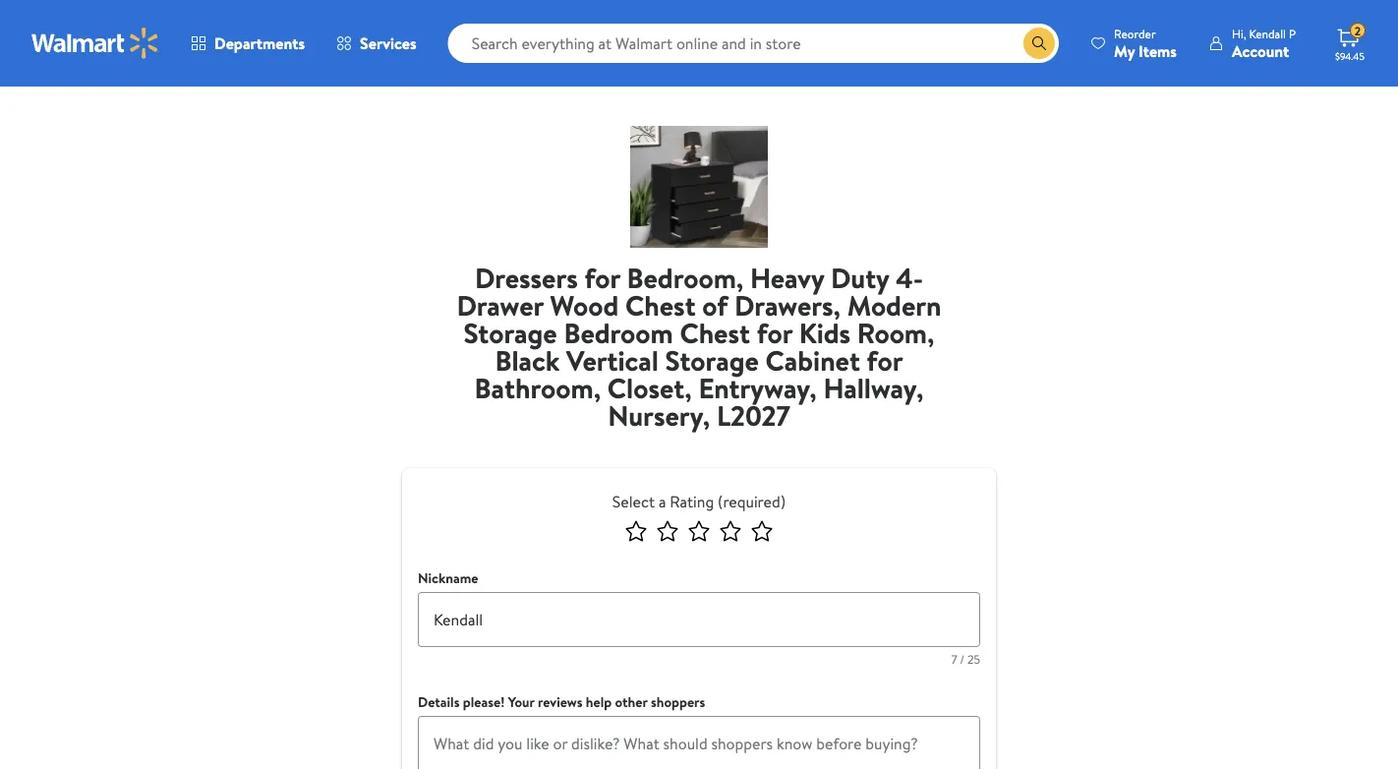 Task type: describe. For each thing, give the bounding box(es) containing it.
hi,
[[1232, 25, 1247, 42]]

room,
[[858, 313, 935, 352]]

services button
[[321, 20, 432, 67]]

my
[[1115, 40, 1135, 61]]

Search search field
[[448, 24, 1059, 63]]

nickname
[[418, 569, 478, 588]]

1 horizontal spatial for
[[757, 313, 793, 352]]

walmart image
[[31, 28, 159, 59]]

select
[[613, 491, 655, 512]]

Details please! Your reviews help other shoppers text field
[[418, 716, 981, 769]]

$94.45
[[1336, 49, 1365, 62]]

bedroom
[[564, 313, 673, 352]]

kendall
[[1250, 25, 1287, 42]]

reorder my items
[[1115, 25, 1177, 61]]

closet,
[[608, 368, 692, 407]]

7 / 25
[[952, 651, 981, 667]]

reorder
[[1115, 25, 1156, 42]]

drawer
[[457, 286, 544, 324]]

duty
[[831, 258, 890, 297]]

hi, kendall p account
[[1232, 25, 1296, 61]]

write a review for dressers for bedroom, heavy duty 4-drawer wood chest of drawers, modern storage bedroom chest for kids room, black vertical storage cabinet for bathroom, closet, entryway, hallway, nursery, l2027 element
[[448, 258, 951, 445]]

search icon image
[[1032, 35, 1048, 51]]

(required)
[[718, 491, 786, 512]]

black
[[495, 341, 560, 379]]

heavy
[[751, 258, 824, 297]]

cabinet
[[766, 341, 861, 379]]

4-
[[896, 258, 924, 297]]

vertical
[[567, 341, 659, 379]]

departments
[[214, 32, 305, 54]]

chest down bedroom, at the top of the page
[[680, 313, 750, 352]]

wood
[[550, 286, 619, 324]]

modern
[[848, 286, 942, 324]]

7
[[952, 651, 958, 667]]

/
[[961, 651, 965, 667]]

help
[[586, 692, 612, 712]]

departments button
[[175, 20, 321, 67]]

account
[[1232, 40, 1290, 61]]

entryway,
[[699, 368, 817, 407]]

Walmart Site-Wide search field
[[448, 24, 1059, 63]]



Task type: vqa. For each thing, say whether or not it's contained in the screenshot.
Nursery,
yes



Task type: locate. For each thing, give the bounding box(es) containing it.
bathroom,
[[475, 368, 601, 407]]

25
[[968, 651, 981, 667]]

for left "kids"
[[757, 313, 793, 352]]

a
[[659, 491, 666, 512]]

bedroom,
[[627, 258, 744, 297]]

of
[[703, 286, 728, 324]]

kids
[[799, 313, 851, 352]]

storage down dressers
[[464, 313, 557, 352]]

for up bedroom
[[585, 258, 621, 297]]

1 horizontal spatial storage
[[666, 341, 759, 379]]

2 horizontal spatial for
[[867, 341, 903, 379]]

hallway,
[[824, 368, 924, 407]]

chest
[[626, 286, 696, 324], [680, 313, 750, 352]]

reviews
[[538, 692, 583, 712]]

0 horizontal spatial storage
[[464, 313, 557, 352]]

chest left of
[[626, 286, 696, 324]]

items
[[1139, 40, 1177, 61]]

rating
[[670, 491, 714, 512]]

shoppers
[[651, 692, 706, 712]]

nursery,
[[608, 396, 710, 434]]

details
[[418, 692, 460, 712]]

please!
[[463, 692, 505, 712]]

drawers,
[[735, 286, 841, 324]]

dressers for bedroom, heavy duty 4- drawer wood chest of drawers, modern storage bedroom chest for kids room, black vertical storage cabinet for bathroom, closet, entryway, hallway, nursery, l2027
[[457, 258, 942, 434]]

l2027
[[717, 396, 791, 434]]

for down modern
[[867, 341, 903, 379]]

2
[[1355, 22, 1361, 39]]

select a rating (required)
[[613, 491, 786, 512]]

your
[[508, 692, 535, 712]]

other
[[615, 692, 648, 712]]

storage down of
[[666, 341, 759, 379]]

for
[[585, 258, 621, 297], [757, 313, 793, 352], [867, 341, 903, 379]]

details please! your reviews help other shoppers
[[418, 692, 706, 712]]

0 horizontal spatial for
[[585, 258, 621, 297]]

dressers
[[475, 258, 578, 297]]

storage
[[464, 313, 557, 352], [666, 341, 759, 379]]

p
[[1289, 25, 1296, 42]]

Nickname text field
[[418, 592, 981, 647]]

services
[[360, 32, 417, 54]]



